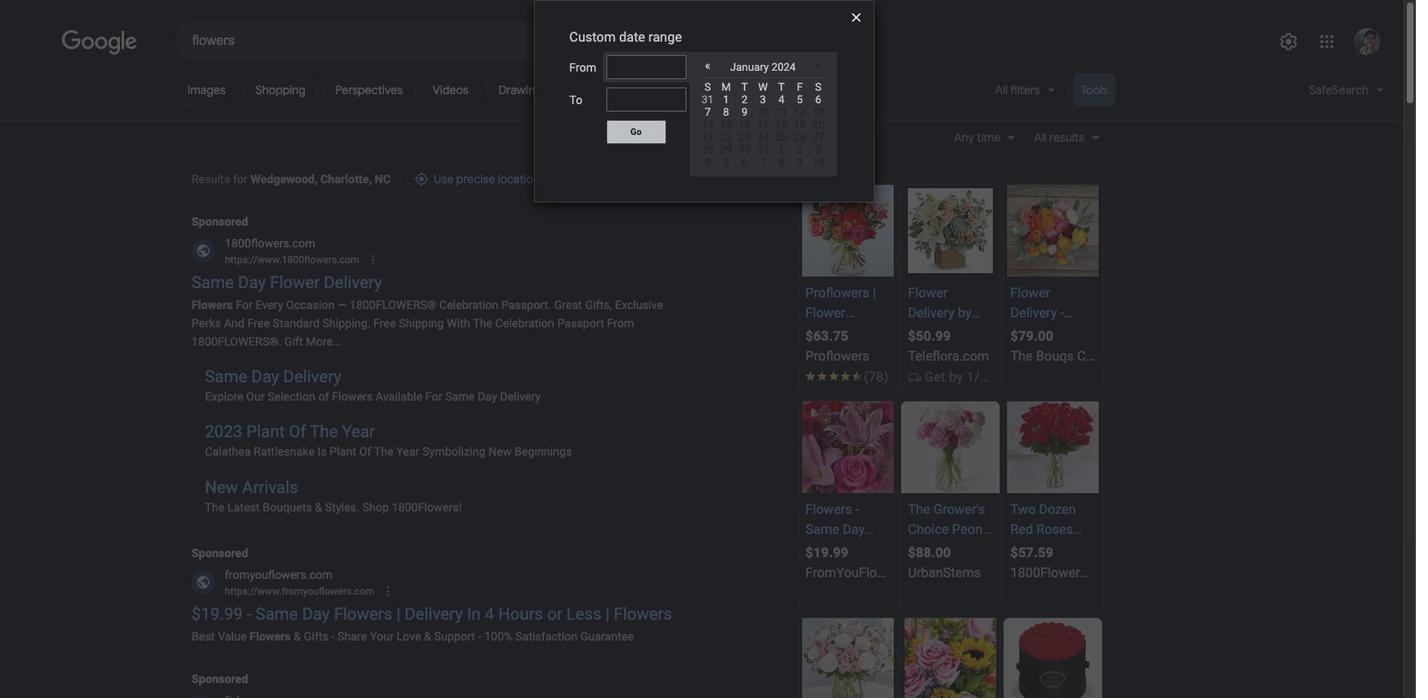 Task type: locate. For each thing, give the bounding box(es) containing it.
$88.00
[[908, 545, 951, 560]]

shipping
[[399, 317, 444, 330]]

6 right 5 jan cell
[[815, 93, 821, 106]]

27
[[812, 131, 825, 143]]

delivery up '—'
[[324, 272, 382, 292]]

0 horizontal spatial -
[[247, 604, 252, 624]]

me
[[727, 82, 744, 97]]

0 horizontal spatial 9
[[742, 106, 748, 118]]

1 vertical spatial for
[[425, 390, 442, 403]]

8 for 8 feb cell
[[778, 156, 785, 168]]

urbanstems
[[908, 564, 981, 580]]

& left styles.
[[315, 500, 322, 514]]

0 horizontal spatial of
[[289, 422, 306, 442]]

0 horizontal spatial 7
[[705, 106, 711, 118]]

m column header
[[717, 78, 735, 93]]

- left 100%
[[478, 630, 481, 643]]

1 horizontal spatial t
[[778, 81, 785, 93]]

9 right 8 jan cell
[[742, 106, 748, 118]]

1 horizontal spatial 9
[[797, 156, 803, 168]]

t for 2nd t column header
[[778, 81, 785, 93]]

fromyouflowers.com https://www.fromyouflowers.com
[[225, 568, 374, 597]]

1 vertical spatial 7
[[760, 156, 766, 168]]

google image
[[62, 30, 138, 55]]

0 horizontal spatial 10
[[757, 106, 769, 118]]

7 for 7 feb cell
[[760, 156, 766, 168]]

0 horizontal spatial for
[[236, 298, 253, 312]]

31
[[702, 93, 714, 106], [757, 143, 769, 156]]

21
[[702, 131, 714, 143]]

from
[[569, 61, 596, 74], [607, 317, 634, 330]]

new left beginnings
[[488, 445, 512, 459]]

f
[[797, 81, 803, 93]]

24 jan cell
[[754, 131, 772, 143]]

28 jan cell
[[699, 143, 717, 156]]

10 for 10
[[812, 156, 825, 168]]

from up photos
[[569, 61, 596, 74]]

6 for 6 feb 'cell'
[[742, 156, 748, 168]]

1 vertical spatial 8
[[778, 156, 785, 168]]

1 horizontal spatial 6
[[815, 93, 821, 106]]

the inside new arrivals the latest bouquets & styles. shop 1800flowers!
[[205, 500, 225, 514]]

new arrivals the latest bouquets & styles. shop 1800flowers!
[[205, 477, 462, 514]]

for up and
[[236, 298, 253, 312]]

—
[[338, 298, 347, 312]]

7 jan cell
[[699, 106, 717, 118]]

the up shop
[[374, 445, 394, 459]]

& left gifts
[[294, 630, 301, 643]]

same
[[192, 272, 234, 292], [205, 367, 247, 387], [445, 390, 475, 403], [256, 604, 298, 624]]

2023 plant of the year calathea rattlesnake is plant of the year symbolizing new beginnings
[[205, 422, 572, 459]]

1 | from the left
[[396, 604, 401, 624]]

$19.99 inside $19.99 fromyouflower...
[[806, 545, 849, 560]]

2 s column header from the left
[[809, 78, 828, 93]]

grid inside custom date range 'dialog'
[[699, 78, 828, 168]]

0 horizontal spatial t column header
[[735, 78, 754, 93]]

1 horizontal spatial 10
[[812, 156, 825, 168]]

22 jan cell
[[717, 131, 735, 143]]

0 horizontal spatial s column header
[[699, 78, 717, 93]]

1 horizontal spatial from
[[607, 317, 634, 330]]

our
[[246, 390, 265, 403]]

28
[[702, 143, 714, 156]]

arrivals
[[242, 477, 298, 497]]

31 dec cell
[[699, 93, 717, 106]]

same day delivery explore our selection of flowers available for same day delivery
[[205, 367, 541, 403]]

t for first t column header from the left
[[741, 81, 748, 93]]

the left latest on the bottom left
[[205, 500, 225, 514]]

1 horizontal spatial 7
[[760, 156, 766, 168]]

11
[[775, 106, 788, 118]]

0 vertical spatial 10
[[757, 106, 769, 118]]

1 t from the left
[[741, 81, 748, 93]]

t right m at top
[[741, 81, 748, 93]]

2 right 1 jan cell
[[742, 93, 748, 106]]

s column header
[[699, 78, 717, 93], [809, 78, 828, 93]]

8 right 7 feb cell
[[778, 156, 785, 168]]

standard
[[273, 317, 320, 330]]

1 vertical spatial 10
[[812, 156, 825, 168]]

1 vertical spatial 9
[[797, 156, 803, 168]]

every
[[256, 298, 283, 312]]

0 vertical spatial 7
[[705, 106, 711, 118]]

search by voice image
[[651, 31, 671, 51]]

»
[[816, 60, 821, 72]]

24
[[757, 131, 769, 143]]

0 horizontal spatial free
[[247, 317, 270, 330]]

from down exclusive
[[607, 317, 634, 330]]

drawing link
[[486, 73, 554, 107]]

image of flower delivery - standout bouquet - deluxe - the bouqs co. image
[[1007, 185, 1099, 276]]

in
[[467, 604, 481, 624]]

2 | from the left
[[606, 604, 610, 624]]

available
[[376, 390, 422, 403]]

10 for 10 11 12 13
[[757, 106, 769, 118]]

year left "symbolizing" on the left
[[396, 445, 420, 459]]

1 horizontal spatial 4
[[705, 156, 711, 168]]

1 horizontal spatial &
[[315, 500, 322, 514]]

perks
[[192, 317, 221, 330]]

free
[[247, 317, 270, 330], [373, 317, 396, 330]]

$19.99 inside ads region
[[192, 604, 243, 624]]

- down "fromyouflowers.com"
[[247, 604, 252, 624]]

1 horizontal spatial free
[[373, 317, 396, 330]]

0 vertical spatial new
[[488, 445, 512, 459]]

0 vertical spatial 9
[[742, 106, 748, 118]]

1 horizontal spatial 1
[[778, 143, 785, 156]]

list containing same day delivery
[[192, 351, 678, 520]]

0 vertical spatial 5
[[797, 93, 803, 106]]

shopping
[[256, 82, 306, 97]]

0 horizontal spatial 1
[[723, 93, 729, 106]]

0 horizontal spatial 6
[[742, 156, 748, 168]]

1 horizontal spatial year
[[396, 445, 420, 459]]

6 jan cell
[[809, 93, 828, 106]]

symbolizing
[[422, 445, 486, 459]]

18 jan cell
[[772, 118, 791, 131]]

1 horizontal spatial s column header
[[809, 78, 828, 93]]

5 for 5 jan cell
[[797, 93, 803, 106]]

1 vertical spatial 2
[[797, 143, 803, 156]]

0 horizontal spatial plant
[[246, 422, 285, 442]]

s
[[705, 81, 711, 93], [815, 81, 822, 93]]

2 t from the left
[[778, 81, 785, 93]]

flowers right of
[[332, 390, 373, 403]]

0 vertical spatial 1
[[723, 93, 729, 106]]

$57.59
[[1011, 545, 1054, 560]]

search by image image
[[684, 31, 704, 51]]

1 horizontal spatial 5
[[797, 93, 803, 106]]

1 horizontal spatial of
[[359, 445, 371, 459]]

0 horizontal spatial |
[[396, 604, 401, 624]]

3 right 2 feb cell at top
[[815, 143, 821, 156]]

$57.59 1800flowers.com
[[1011, 545, 1117, 580]]

1 horizontal spatial 3
[[815, 143, 821, 156]]

https://www.1800flowers.com text field
[[225, 254, 359, 266]]

$19.99 for $19.99 - same day flowers | delivery in 4 hours or less | flowers
[[192, 604, 243, 624]]

10 feb cell
[[809, 156, 828, 168]]

and
[[224, 317, 244, 330]]

1 vertical spatial 4
[[705, 156, 711, 168]]

5 for 5 feb cell at top
[[723, 156, 729, 168]]

1 horizontal spatial for
[[425, 390, 442, 403]]

8 for 8 jan cell
[[723, 106, 729, 118]]

&
[[315, 500, 322, 514], [294, 630, 301, 643], [424, 630, 431, 643]]

your
[[370, 630, 394, 643]]

1 vertical spatial 1
[[778, 143, 785, 156]]

0 horizontal spatial 2
[[742, 93, 748, 106]]

None search field
[[0, 21, 751, 60]]

$19.99 up the 'fromyouflower...'
[[806, 545, 849, 560]]

0 horizontal spatial 5
[[723, 156, 729, 168]]

for inside for every occasion — 1800flowers® celebration passport. great gifts, exclusive perks and free standard shipping. free shipping with the celebration passport from 1800flowers®. gift more...
[[236, 298, 253, 312]]

7 feb cell
[[754, 156, 772, 168]]

19 jan cell
[[791, 118, 809, 131]]

1 vertical spatial 3
[[815, 143, 821, 156]]

15 jan cell
[[717, 118, 735, 131]]

celebration down passport.
[[495, 317, 554, 330]]

year down "same day delivery explore our selection of flowers available for same day delivery"
[[342, 422, 375, 442]]

celebration up with
[[439, 298, 498, 312]]

31 jan cell
[[754, 143, 772, 156]]

To text field
[[606, 87, 686, 112]]

28 29 30 31
[[702, 143, 769, 156]]

1 horizontal spatial plant
[[330, 445, 356, 459]]

the right with
[[473, 317, 492, 330]]

1 s column header from the left
[[699, 78, 717, 93]]

the down $79.00
[[1011, 348, 1033, 364]]

f column header
[[791, 78, 809, 93]]

29
[[720, 143, 732, 156]]

1 vertical spatial $19.99
[[192, 604, 243, 624]]

calathea
[[205, 445, 251, 459]]

0 horizontal spatial t
[[741, 81, 748, 93]]

6 right 5 feb cell at top
[[742, 156, 748, 168]]

w column header
[[754, 78, 772, 93]]

passport.
[[501, 298, 551, 312]]

0 vertical spatial from
[[569, 61, 596, 74]]

0 horizontal spatial &
[[294, 630, 301, 643]]

image of two dozen red roses with clear vase | 1-800-flowers flowers delivery | 100185mv24 image
[[1007, 401, 1099, 493]]

1 vertical spatial plant
[[330, 445, 356, 459]]

january 2024 row
[[699, 56, 828, 78]]

rated 4.7 out of 5, image
[[806, 372, 862, 381]]

passport
[[557, 317, 604, 330]]

same up "symbolizing" on the left
[[445, 390, 475, 403]]

» button
[[816, 60, 821, 72]]

0 vertical spatial 6
[[815, 93, 821, 106]]

2
[[742, 93, 748, 106], [797, 143, 803, 156]]

9 jan cell
[[735, 106, 754, 118]]

13 jan cell
[[809, 106, 828, 118]]

- right gifts
[[331, 630, 335, 643]]

new inside the 2023 plant of the year calathea rattlesnake is plant of the year symbolizing new beginnings
[[488, 445, 512, 459]]

0 vertical spatial 3
[[760, 93, 766, 106]]

of up rattlesnake
[[289, 422, 306, 442]]

1 vertical spatial 5
[[723, 156, 729, 168]]

1 vertical spatial new
[[205, 477, 238, 497]]

9 for 9 jan "cell"
[[742, 106, 748, 118]]

latest
[[227, 500, 260, 514]]

1 horizontal spatial t column header
[[772, 78, 791, 93]]

celebration
[[439, 298, 498, 312], [495, 317, 554, 330]]

0 vertical spatial 8
[[723, 106, 729, 118]]

free down 1800flowers®
[[373, 317, 396, 330]]

& right the love
[[424, 630, 431, 643]]

17 jan cell
[[754, 118, 772, 131]]

from inside custom date range 'dialog'
[[569, 61, 596, 74]]

types link
[[626, 73, 682, 107]]

to
[[569, 93, 582, 107]]

t column header
[[735, 78, 754, 93], [772, 78, 791, 93]]

day up "symbolizing" on the left
[[478, 390, 497, 403]]

3 for 3 jan cell
[[760, 93, 766, 106]]

precise
[[456, 172, 495, 187]]

1 vertical spatial from
[[607, 317, 634, 330]]

plant up rattlesnake
[[246, 422, 285, 442]]

10 right "9 feb" cell
[[812, 156, 825, 168]]

0 vertical spatial for
[[236, 298, 253, 312]]

1 horizontal spatial $19.99
[[806, 545, 849, 560]]

1 vertical spatial of
[[359, 445, 371, 459]]

2 horizontal spatial 4
[[778, 93, 785, 106]]

0 horizontal spatial s
[[705, 81, 711, 93]]

| up the love
[[396, 604, 401, 624]]

1 vertical spatial 6
[[742, 156, 748, 168]]

12 jan cell
[[791, 106, 809, 118]]

image of proflowers | flower delivery | fiesta bouquet | carnation | gerbera daisy | rose | stock | orange | peach | pink image
[[802, 185, 894, 276]]

by
[[949, 369, 963, 385]]

grid containing s
[[699, 78, 828, 168]]

occasion
[[286, 298, 335, 312]]

0 horizontal spatial 3
[[760, 93, 766, 106]]

delivery up of
[[283, 367, 342, 387]]

0 horizontal spatial 31
[[702, 93, 714, 106]]

1800flowers!
[[392, 500, 462, 514]]

2 horizontal spatial &
[[424, 630, 431, 643]]

1 horizontal spatial s
[[815, 81, 822, 93]]

exclusive
[[615, 298, 663, 312]]

flowers up share
[[334, 604, 392, 624]]

near
[[699, 82, 724, 97]]

1 horizontal spatial new
[[488, 445, 512, 459]]

0 horizontal spatial 8
[[723, 106, 729, 118]]

0 horizontal spatial 4
[[485, 604, 494, 624]]

shopping link
[[243, 73, 318, 107]]

free down 'every'
[[247, 317, 270, 330]]

near me link
[[687, 73, 756, 107]]

sponsored down latest on the bottom left
[[192, 546, 248, 560]]

0 horizontal spatial from
[[569, 61, 596, 74]]

custom date range dialog
[[534, 0, 874, 202]]

1 horizontal spatial 2
[[797, 143, 803, 156]]

3 right 2 jan cell
[[760, 93, 766, 106]]

$88.00 urbanstems
[[908, 545, 981, 580]]

-
[[247, 604, 252, 624], [331, 630, 335, 643], [478, 630, 481, 643]]

10 left 11
[[757, 106, 769, 118]]

14
[[702, 118, 714, 131]]

1 horizontal spatial |
[[606, 604, 610, 624]]

t left f
[[778, 81, 785, 93]]

2 free from the left
[[373, 317, 396, 330]]

ads region
[[192, 212, 735, 698]]

4 for the 4 feb cell
[[705, 156, 711, 168]]

2 vertical spatial 4
[[485, 604, 494, 624]]

2 right 1 feb 'cell'
[[797, 143, 803, 156]]

https://www.fromyouflowers.com
[[225, 585, 374, 597]]

range
[[649, 29, 682, 45]]

list
[[192, 351, 678, 520]]

8 jan cell
[[717, 106, 735, 118]]

« button
[[705, 60, 711, 72]]

9 for "9 feb" cell
[[797, 156, 803, 168]]

0 vertical spatial 4
[[778, 93, 785, 106]]

of right is
[[359, 445, 371, 459]]

0 horizontal spatial $19.99
[[192, 604, 243, 624]]

m
[[721, 81, 731, 93]]

for right available
[[425, 390, 442, 403]]

fromyouflower...
[[806, 564, 909, 580]]

| up guarantee
[[606, 604, 610, 624]]

image of elegant blush bouquet extra large | 1-800-flowers flowers delivery | 176264xl image
[[802, 618, 894, 698]]

new up latest on the bottom left
[[205, 477, 238, 497]]

plant right is
[[330, 445, 356, 459]]

25 jan cell
[[772, 131, 791, 143]]

january
[[730, 60, 769, 73]]

|
[[396, 604, 401, 624], [606, 604, 610, 624]]

flower
[[270, 272, 320, 292]]

6 feb cell
[[735, 156, 754, 168]]

2 for 2 jan cell
[[742, 93, 748, 106]]

grid
[[699, 78, 828, 168]]

0 vertical spatial 2
[[742, 93, 748, 106]]

8 right '7 jan' cell
[[723, 106, 729, 118]]

proflowers
[[806, 348, 870, 364]]

0 horizontal spatial new
[[205, 477, 238, 497]]

0 vertical spatial 31
[[702, 93, 714, 106]]

$19.99 up the best
[[192, 604, 243, 624]]

2023
[[205, 422, 242, 442]]

the inside for every occasion — 1800flowers® celebration passport. great gifts, exclusive perks and free standard shipping. free shipping with the celebration passport from 1800flowers®. gift more...
[[473, 317, 492, 330]]

of
[[318, 390, 329, 403]]

photos link
[[559, 73, 621, 107]]

charlotte,
[[320, 172, 372, 186]]

9 right 8 feb cell
[[797, 156, 803, 168]]

0 vertical spatial plant
[[246, 422, 285, 442]]

23
[[739, 131, 751, 143]]

1 horizontal spatial 8
[[778, 156, 785, 168]]

satisfaction
[[515, 630, 578, 643]]

sponsored down value at bottom left
[[192, 672, 248, 685]]

1 vertical spatial celebration
[[495, 317, 554, 330]]

styles.
[[325, 500, 359, 514]]

1 horizontal spatial -
[[331, 630, 335, 643]]

1 feb cell
[[772, 143, 791, 156]]

1 vertical spatial 31
[[757, 143, 769, 156]]

0 vertical spatial $19.99
[[806, 545, 849, 560]]

1800flowers.com https://www.1800flowers.com
[[225, 237, 359, 266]]

new
[[488, 445, 512, 459], [205, 477, 238, 497]]

same day flower delivery
[[192, 272, 382, 292]]

2 horizontal spatial -
[[478, 630, 481, 643]]

0 horizontal spatial year
[[342, 422, 375, 442]]

1 vertical spatial year
[[396, 445, 420, 459]]



Task type: describe. For each thing, give the bounding box(es) containing it.
3 feb cell
[[809, 143, 828, 156]]

14 15 16 17 18 19 20 21 22 23 24 25 26 27
[[702, 118, 825, 143]]

use
[[434, 172, 454, 187]]

2 feb cell
[[791, 143, 809, 156]]

teleflora.com
[[908, 348, 989, 364]]

new inside new arrivals the latest bouquets & styles. shop 1800flowers!
[[205, 477, 238, 497]]

& inside new arrivals the latest bouquets & styles. shop 1800flowers!
[[315, 500, 322, 514]]

with
[[447, 317, 470, 330]]

$19.99 fromyouflower...
[[806, 545, 909, 580]]

19
[[794, 118, 806, 131]]

videos link
[[420, 73, 481, 107]]

images link
[[175, 73, 238, 107]]

30 jan cell
[[735, 143, 754, 156]]

$63.75 proflowers
[[806, 328, 870, 364]]

1800flowers®.
[[192, 335, 282, 348]]

23 jan cell
[[735, 131, 754, 143]]

hours
[[498, 604, 543, 624]]

is
[[317, 445, 327, 459]]

3 for 3 feb cell
[[815, 143, 821, 156]]

custom date range heading
[[569, 29, 682, 45]]

shop
[[362, 500, 389, 514]]

day up the our
[[251, 367, 279, 387]]

types
[[638, 82, 669, 97]]

flowers inside "same day delivery explore our selection of flowers available for same day delivery"
[[332, 390, 373, 403]]

21 jan cell
[[699, 131, 717, 143]]

for inside "same day delivery explore our selection of flowers available for same day delivery"
[[425, 390, 442, 403]]

$19.99 for $19.99 fromyouflower...
[[806, 545, 849, 560]]

same up perks
[[192, 272, 234, 292]]

or
[[547, 604, 562, 624]]

image of red eternity roses in a large round black signature classic box by venus et fleur valentine's day gifts image
[[1011, 621, 1096, 698]]

2 s from the left
[[815, 81, 822, 93]]

share
[[337, 630, 367, 643]]

2023 plant of the year link
[[205, 422, 375, 442]]

same up explore
[[205, 367, 247, 387]]

2024
[[772, 60, 796, 73]]

tools
[[1081, 82, 1108, 97]]

list inside ads region
[[192, 351, 678, 520]]

image of one of a kind bouquet | local florist designed small | 1-800-flowers flowers delivery | 179095s image
[[905, 618, 996, 698]]

gift
[[284, 335, 303, 348]]

use precise location button
[[406, 167, 551, 194]]

beginnings
[[515, 445, 572, 459]]

0 vertical spatial of
[[289, 422, 306, 442]]

4 for the 4 jan 'cell'
[[778, 93, 785, 106]]

6 for the "6 jan" 'cell'
[[815, 93, 821, 106]]

26 jan cell
[[791, 131, 809, 143]]

1 for 1 feb 'cell'
[[778, 143, 785, 156]]

3 jan cell
[[754, 93, 772, 106]]

14 jan cell
[[699, 118, 717, 131]]

get by 1/11
[[925, 369, 995, 385]]

15
[[720, 118, 732, 131]]

support
[[434, 630, 475, 643]]

20 jan cell
[[809, 118, 828, 131]]

go
[[630, 127, 642, 137]]

100%
[[484, 630, 513, 643]]

5 feb cell
[[717, 156, 735, 168]]

image of the grower's choice peony bouquet | peonies | modern flower delivery by urbanstems image
[[905, 401, 996, 493]]

0 vertical spatial year
[[342, 422, 375, 442]]

explore
[[205, 390, 243, 403]]

shipping.
[[322, 317, 371, 330]]

7 for '7 jan' cell
[[705, 106, 711, 118]]

1 free from the left
[[247, 317, 270, 330]]

best
[[192, 630, 215, 643]]

perspectives
[[336, 82, 403, 97]]

(78) total reviews element
[[864, 369, 889, 385]]

delivery up the support
[[405, 604, 463, 624]]

4 feb cell
[[699, 156, 717, 168]]

same down https://www.fromyouflowers.com text field
[[256, 604, 298, 624]]

11 jan cell
[[772, 106, 791, 118]]

delivery up beginnings
[[500, 390, 541, 403]]

1/11
[[967, 369, 995, 385]]

1 horizontal spatial 31
[[757, 143, 769, 156]]

4 inside ads region
[[485, 604, 494, 624]]

image of flower delivery by teleflora | teleflora's desert sunrise bouquet | hand-delivered by local teleflora florists | same day and next day flower delivery image
[[908, 188, 993, 273]]

best value flowers & gifts - share your love & support - 100% satisfaction guarantee
[[192, 630, 634, 643]]

january 2024
[[730, 60, 796, 73]]

same day delivery link
[[205, 367, 342, 387]]

value
[[218, 630, 247, 643]]

1 t column header from the left
[[735, 78, 754, 93]]

day up gifts
[[302, 604, 330, 624]]

16
[[739, 118, 751, 131]]

co.
[[1077, 348, 1097, 364]]

day up 'every'
[[238, 272, 266, 292]]

for
[[233, 172, 248, 186]]

16 jan cell
[[735, 118, 754, 131]]

get
[[925, 369, 946, 385]]

2 t column header from the left
[[772, 78, 791, 93]]

perspectives link
[[323, 73, 415, 107]]

4 jan cell
[[772, 93, 791, 106]]

(78)
[[864, 369, 889, 385]]

0 vertical spatial celebration
[[439, 298, 498, 312]]

flowers up perks
[[192, 298, 233, 312]]

go button
[[606, 120, 666, 144]]

27 jan cell
[[809, 131, 828, 143]]

flowers up guarantee
[[614, 604, 672, 624]]

gifts,
[[585, 298, 612, 312]]

image of flowers - same day delivery - florist designed arrangement - regular image
[[802, 401, 894, 493]]

less
[[567, 604, 602, 624]]

$50.99
[[908, 328, 951, 344]]

9 feb cell
[[791, 156, 809, 168]]

2 jan cell
[[735, 93, 754, 106]]

custom
[[569, 29, 616, 45]]

drawing
[[499, 82, 542, 97]]

fromyouflowers.com
[[225, 568, 332, 581]]

18
[[775, 118, 788, 131]]

results
[[192, 172, 230, 186]]

more...
[[306, 335, 342, 348]]

location
[[498, 172, 540, 187]]

selection
[[268, 390, 316, 403]]

1 s from the left
[[705, 81, 711, 93]]

From text field
[[606, 55, 686, 79]]

25
[[775, 131, 788, 143]]

results for wedgewood, charlotte, nc
[[192, 172, 391, 186]]

(78) link
[[806, 367, 889, 387]]

great
[[554, 298, 582, 312]]

from inside for every occasion — 1800flowers® celebration passport. great gifts, exclusive perks and free standard shipping. free shipping with the celebration passport from 1800flowers®. gift more...
[[607, 317, 634, 330]]

sponsored down 3 feb cell
[[798, 159, 855, 172]]

8 feb cell
[[772, 156, 791, 168]]

1800flowers.com
[[1011, 564, 1117, 580]]

29 jan cell
[[717, 143, 735, 156]]

bouquets
[[263, 500, 312, 514]]

17
[[757, 118, 769, 131]]

12
[[794, 106, 806, 118]]

1800
[[774, 82, 800, 97]]

$63.75
[[806, 328, 849, 344]]

10 jan cell
[[754, 106, 772, 118]]

flowers right value at bottom left
[[250, 630, 291, 643]]

$19.99 - same day flowers | delivery in 4 hours or less | flowers
[[192, 604, 672, 624]]

26
[[794, 131, 806, 143]]

2 for 2 feb cell at top
[[797, 143, 803, 156]]

https://www.fromyouflowers.com text field
[[225, 585, 374, 597]]

the up is
[[310, 422, 338, 442]]

https://www.1800flowers.com
[[225, 254, 359, 266]]

5 jan cell
[[791, 93, 809, 106]]

1 jan cell
[[717, 93, 735, 106]]

1 for 1 jan cell
[[723, 93, 729, 106]]

20
[[812, 118, 825, 131]]

sponsored down results
[[192, 215, 248, 228]]

the inside $79.00 the bouqs co.
[[1011, 348, 1033, 364]]



Task type: vqa. For each thing, say whether or not it's contained in the screenshot.
More...
yes



